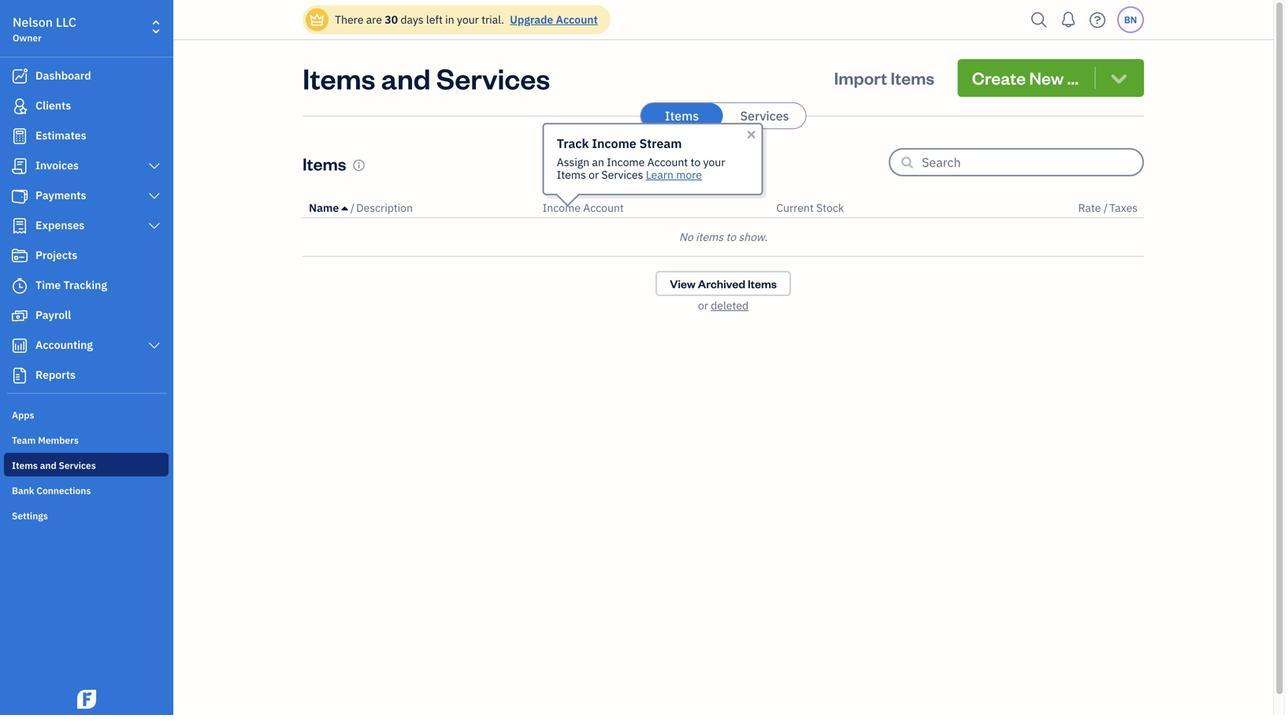 Task type: locate. For each thing, give the bounding box(es) containing it.
expenses link
[[4, 212, 169, 240]]

account down stream
[[648, 155, 688, 169]]

more
[[676, 168, 702, 182]]

account
[[556, 12, 598, 27], [648, 155, 688, 169], [583, 201, 624, 215]]

0 horizontal spatial or
[[589, 168, 599, 182]]

import
[[835, 67, 888, 89]]

accounting
[[35, 338, 93, 352]]

expenses
[[35, 218, 85, 233]]

0 vertical spatial items and services
[[303, 59, 550, 97]]

items up stream
[[665, 108, 699, 124]]

0 vertical spatial and
[[381, 59, 431, 97]]

items and services link
[[4, 453, 169, 477]]

chevron large down image inside 'invoices' 'link'
[[147, 160, 162, 173]]

items and services up bank connections at left
[[12, 460, 96, 472]]

in
[[446, 12, 455, 27]]

track income stream
[[557, 135, 682, 152]]

items inside button
[[891, 67, 935, 89]]

timer image
[[10, 278, 29, 294]]

freshbooks image
[[74, 691, 99, 709]]

current
[[777, 201, 814, 215]]

rate / taxes
[[1079, 201, 1138, 215]]

1 horizontal spatial to
[[726, 230, 736, 244]]

1 chevron large down image from the top
[[147, 190, 162, 203]]

chevron large down image up 'payments' link
[[147, 160, 162, 173]]

your right more
[[704, 155, 725, 169]]

income inside assign an income account to your items or services
[[607, 155, 645, 169]]

to right learn
[[691, 155, 701, 169]]

your
[[457, 12, 479, 27], [704, 155, 725, 169]]

or up income account at the left
[[589, 168, 599, 182]]

0 horizontal spatial and
[[40, 460, 56, 472]]

crown image
[[309, 11, 326, 28]]

description link
[[356, 201, 413, 215]]

1 vertical spatial account
[[648, 155, 688, 169]]

team
[[12, 434, 36, 447]]

clients link
[[4, 92, 169, 121]]

1 horizontal spatial your
[[704, 155, 725, 169]]

items inside assign an income account to your items or services
[[557, 168, 586, 182]]

0 horizontal spatial items and services
[[12, 460, 96, 472]]

2 chevron large down image from the top
[[147, 220, 162, 233]]

0 vertical spatial your
[[457, 12, 479, 27]]

services up close 'image'
[[741, 108, 789, 124]]

items and services down left
[[303, 59, 550, 97]]

chevron large down image
[[147, 160, 162, 173], [147, 220, 162, 233]]

chevron large down image inside expenses "link"
[[147, 220, 162, 233]]

bank connections
[[12, 485, 91, 497]]

invoices
[[35, 158, 79, 173]]

items inside the main element
[[12, 460, 38, 472]]

0 vertical spatial chevron large down image
[[147, 190, 162, 203]]

close image
[[745, 128, 758, 141]]

settings link
[[4, 504, 169, 527]]

items and services inside "items and services" link
[[12, 460, 96, 472]]

to right the items
[[726, 230, 736, 244]]

2 chevron large down image from the top
[[147, 340, 162, 352]]

items
[[303, 59, 376, 97], [891, 67, 935, 89], [665, 108, 699, 124], [303, 153, 346, 175], [557, 168, 586, 182], [748, 276, 777, 291], [12, 460, 38, 472]]

track
[[557, 135, 589, 152]]

days
[[401, 12, 424, 27]]

time
[[35, 278, 61, 292]]

project image
[[10, 248, 29, 264]]

/
[[351, 201, 355, 215], [1104, 201, 1108, 215]]

1 vertical spatial your
[[704, 155, 725, 169]]

income
[[592, 135, 637, 152], [607, 155, 645, 169], [543, 201, 581, 215]]

items
[[696, 230, 724, 244]]

2 vertical spatial account
[[583, 201, 624, 215]]

/ right caretup image
[[351, 201, 355, 215]]

chevrondown image
[[1109, 67, 1130, 89]]

client image
[[10, 99, 29, 114]]

chevron large down image
[[147, 190, 162, 203], [147, 340, 162, 352]]

view archived items link
[[656, 271, 791, 296]]

payments link
[[4, 182, 169, 210]]

current stock link
[[777, 201, 844, 215]]

view archived items or deleted
[[670, 276, 777, 313]]

1 vertical spatial income
[[607, 155, 645, 169]]

payroll
[[35, 308, 71, 322]]

0 vertical spatial income
[[592, 135, 637, 152]]

30
[[385, 12, 398, 27]]

trial.
[[482, 12, 504, 27]]

income account link
[[543, 201, 624, 215]]

0 vertical spatial chevron large down image
[[147, 160, 162, 173]]

bn button
[[1118, 6, 1145, 33]]

there
[[335, 12, 364, 27]]

account right upgrade on the top left of the page
[[556, 12, 598, 27]]

1 chevron large down image from the top
[[147, 160, 162, 173]]

chevron large down image inside accounting link
[[147, 340, 162, 352]]

0 horizontal spatial to
[[691, 155, 701, 169]]

upgrade account link
[[507, 12, 598, 27]]

name link
[[309, 201, 351, 215]]

assign an income account to your items or services
[[557, 155, 725, 182]]

1 horizontal spatial or
[[698, 298, 709, 313]]

apps
[[12, 409, 34, 422]]

description
[[356, 201, 413, 215]]

1 vertical spatial chevron large down image
[[147, 340, 162, 352]]

services
[[437, 59, 550, 97], [741, 108, 789, 124], [602, 168, 644, 182], [59, 460, 96, 472]]

1 horizontal spatial and
[[381, 59, 431, 97]]

…
[[1068, 67, 1079, 89]]

rate
[[1079, 201, 1102, 215]]

/ right rate on the right of the page
[[1104, 201, 1108, 215]]

items left an
[[557, 168, 586, 182]]

current stock
[[777, 201, 844, 215]]

or left deleted
[[698, 298, 709, 313]]

income account
[[543, 201, 624, 215]]

0 horizontal spatial /
[[351, 201, 355, 215]]

or
[[589, 168, 599, 182], [698, 298, 709, 313]]

1 vertical spatial or
[[698, 298, 709, 313]]

chevron large down image for accounting
[[147, 340, 162, 352]]

services link
[[724, 103, 806, 128]]

income up an
[[592, 135, 637, 152]]

chevron large down image inside 'payments' link
[[147, 190, 162, 203]]

0 vertical spatial or
[[589, 168, 599, 182]]

1 vertical spatial chevron large down image
[[147, 220, 162, 233]]

view
[[670, 276, 696, 291]]

payment image
[[10, 188, 29, 204]]

and down days at the top left of page
[[381, 59, 431, 97]]

money image
[[10, 308, 29, 324]]

services down track income stream
[[602, 168, 644, 182]]

payments
[[35, 188, 86, 203]]

1 / from the left
[[351, 201, 355, 215]]

1 vertical spatial items and services
[[12, 460, 96, 472]]

and
[[381, 59, 431, 97], [40, 460, 56, 472]]

account down an
[[583, 201, 624, 215]]

items up deleted link
[[748, 276, 777, 291]]

your right in
[[457, 12, 479, 27]]

there are 30 days left in your trial. upgrade account
[[335, 12, 598, 27]]

1 horizontal spatial /
[[1104, 201, 1108, 215]]

connections
[[36, 485, 91, 497]]

items inside view archived items or deleted
[[748, 276, 777, 291]]

invoice image
[[10, 158, 29, 174]]

and down team members
[[40, 460, 56, 472]]

0 vertical spatial to
[[691, 155, 701, 169]]

items right import
[[891, 67, 935, 89]]

to
[[691, 155, 701, 169], [726, 230, 736, 244]]

time tracking
[[35, 278, 107, 292]]

services up bank connections link on the left bottom
[[59, 460, 96, 472]]

chevron large down image up expenses "link"
[[147, 190, 162, 203]]

income down assign
[[543, 201, 581, 215]]

2 / from the left
[[1104, 201, 1108, 215]]

1 vertical spatial and
[[40, 460, 56, 472]]

chevron large down image up projects 'link'
[[147, 220, 162, 233]]

chevron large down image up the reports 'link' at the left bottom of the page
[[147, 340, 162, 352]]

items down team
[[12, 460, 38, 472]]

deleted link
[[711, 298, 749, 313]]

services inside assign an income account to your items or services
[[602, 168, 644, 182]]

income down track income stream
[[607, 155, 645, 169]]



Task type: describe. For each thing, give the bounding box(es) containing it.
clients
[[35, 98, 71, 113]]

search image
[[1027, 8, 1052, 32]]

go to help image
[[1085, 8, 1111, 32]]

items left info icon
[[303, 153, 346, 175]]

assign
[[557, 155, 590, 169]]

estimates
[[35, 128, 86, 143]]

estimates link
[[4, 122, 169, 151]]

0 vertical spatial account
[[556, 12, 598, 27]]

learn
[[646, 168, 674, 182]]

expense image
[[10, 218, 29, 234]]

services down "trial."
[[437, 59, 550, 97]]

team members link
[[4, 428, 169, 452]]

time tracking link
[[4, 272, 169, 300]]

no
[[679, 230, 693, 244]]

caretup image
[[342, 202, 348, 214]]

and inside the main element
[[40, 460, 56, 472]]

import items button
[[820, 59, 949, 97]]

estimate image
[[10, 128, 29, 144]]

members
[[38, 434, 79, 447]]

create new … button
[[958, 59, 1145, 97]]

show.
[[739, 230, 768, 244]]

dashboard link
[[4, 62, 169, 91]]

projects
[[35, 248, 77, 262]]

stream
[[640, 135, 682, 152]]

dashboard image
[[10, 69, 29, 84]]

1 horizontal spatial items and services
[[303, 59, 550, 97]]

report image
[[10, 368, 29, 384]]

0 horizontal spatial your
[[457, 12, 479, 27]]

2 vertical spatial income
[[543, 201, 581, 215]]

info image
[[353, 159, 365, 172]]

account inside assign an income account to your items or services
[[648, 155, 688, 169]]

or inside assign an income account to your items or services
[[589, 168, 599, 182]]

no items to show.
[[679, 230, 768, 244]]

stock
[[817, 201, 844, 215]]

archived
[[698, 276, 746, 291]]

chevron large down image for invoices
[[147, 160, 162, 173]]

items down there
[[303, 59, 376, 97]]

accounting link
[[4, 332, 169, 360]]

upgrade
[[510, 12, 554, 27]]

import items
[[835, 67, 935, 89]]

settings
[[12, 510, 48, 523]]

apps link
[[4, 403, 169, 426]]

create
[[972, 67, 1026, 89]]

owner
[[13, 32, 42, 44]]

create new … button
[[958, 59, 1145, 97]]

nelson
[[13, 14, 53, 30]]

team members
[[12, 434, 79, 447]]

bank connections link
[[4, 478, 169, 502]]

payroll link
[[4, 302, 169, 330]]

create new …
[[972, 67, 1079, 89]]

bank
[[12, 485, 34, 497]]

are
[[366, 12, 382, 27]]

notifications image
[[1056, 4, 1082, 35]]

1 vertical spatial to
[[726, 230, 736, 244]]

main element
[[0, 0, 213, 716]]

to inside assign an income account to your items or services
[[691, 155, 701, 169]]

an
[[592, 155, 604, 169]]

tracking
[[63, 278, 107, 292]]

taxes
[[1110, 201, 1138, 215]]

learn more
[[646, 168, 702, 182]]

reports link
[[4, 362, 169, 390]]

services inside the main element
[[59, 460, 96, 472]]

llc
[[56, 14, 76, 30]]

new
[[1030, 67, 1064, 89]]

dashboard
[[35, 68, 91, 83]]

reports
[[35, 368, 76, 382]]

or inside view archived items or deleted
[[698, 298, 709, 313]]

projects link
[[4, 242, 169, 270]]

invoices link
[[4, 152, 169, 181]]

chevron large down image for payments
[[147, 190, 162, 203]]

your inside assign an income account to your items or services
[[704, 155, 725, 169]]

Search text field
[[922, 150, 1143, 175]]

chart image
[[10, 338, 29, 354]]

items link
[[641, 103, 723, 128]]

learn more link
[[646, 168, 702, 182]]

bn
[[1125, 13, 1138, 26]]

name
[[309, 201, 339, 215]]

deleted
[[711, 298, 749, 313]]

left
[[426, 12, 443, 27]]

nelson llc owner
[[13, 14, 76, 44]]

chevron large down image for expenses
[[147, 220, 162, 233]]

rate link
[[1079, 201, 1104, 215]]



Task type: vqa. For each thing, say whether or not it's contained in the screenshot.
Create New … dropdown button on the right top
yes



